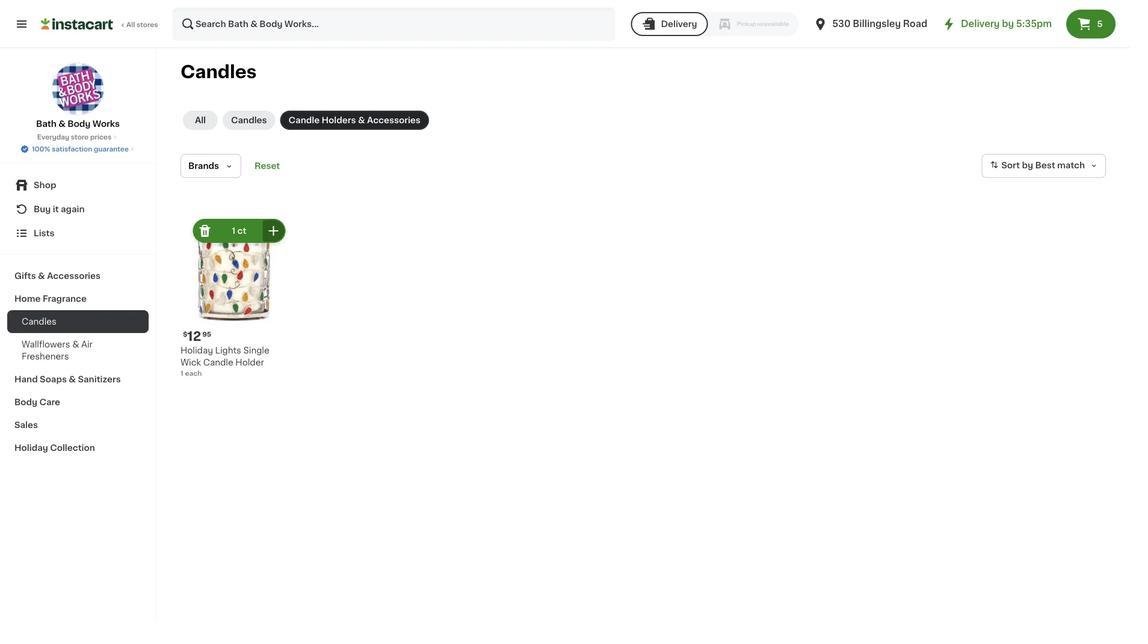 Task type: vqa. For each thing, say whether or not it's contained in the screenshot.
sales
yes



Task type: describe. For each thing, give the bounding box(es) containing it.
candle holders & accessories link
[[280, 111, 429, 130]]

$ 12 95
[[183, 330, 211, 343]]

1 vertical spatial candles
[[231, 116, 267, 125]]

hand
[[14, 376, 38, 384]]

530 billingsley road
[[833, 20, 928, 28]]

stores
[[137, 21, 158, 28]]

home fragrance link
[[7, 288, 149, 311]]

0 vertical spatial accessories
[[367, 116, 421, 125]]

everyday
[[37, 134, 69, 141]]

everyday store prices
[[37, 134, 112, 141]]

again
[[61, 205, 85, 214]]

prices
[[90, 134, 112, 141]]

body care link
[[7, 391, 149, 414]]

& right holders
[[358, 116, 365, 125]]

store
[[71, 134, 89, 141]]

5 button
[[1067, 10, 1116, 39]]

100% satisfaction guarantee button
[[20, 142, 136, 154]]

all for all
[[195, 116, 206, 125]]

bath
[[36, 120, 56, 128]]

2 vertical spatial candles
[[22, 318, 57, 326]]

instacart logo image
[[41, 17, 113, 31]]

remove holiday lights single wick candle holder image
[[198, 224, 212, 238]]

it
[[53, 205, 59, 214]]

gifts & accessories
[[14, 272, 101, 281]]

candle inside holiday lights single wick candle holder 1 each
[[203, 358, 233, 367]]

delivery for delivery
[[661, 20, 697, 28]]

delivery button
[[631, 12, 708, 36]]

candle holders & accessories
[[289, 116, 421, 125]]

0 vertical spatial candles
[[181, 64, 257, 81]]

shop link
[[7, 173, 149, 197]]

5:35pm
[[1017, 20, 1052, 28]]

5
[[1098, 20, 1103, 28]]

match
[[1058, 161, 1085, 170]]

collection
[[50, 444, 95, 453]]

530 billingsley road button
[[814, 7, 928, 41]]

holders
[[322, 116, 356, 125]]

lists
[[34, 229, 54, 238]]

Search field
[[173, 8, 614, 40]]

sales link
[[7, 414, 149, 437]]

service type group
[[631, 12, 799, 36]]

95
[[202, 331, 211, 338]]

holder
[[236, 358, 264, 367]]

buy it again
[[34, 205, 85, 214]]

by for sort
[[1023, 161, 1034, 170]]

sanitizers
[[78, 376, 121, 384]]

wallflowers
[[22, 341, 70, 349]]

best
[[1036, 161, 1056, 170]]

each
[[185, 370, 202, 377]]

1 vertical spatial body
[[14, 399, 37, 407]]

all stores
[[126, 21, 158, 28]]

wallflowers & air fresheners link
[[7, 334, 149, 368]]

home fragrance
[[14, 295, 87, 303]]

increment quantity of holiday lights single wick candle holder image
[[266, 224, 281, 238]]

brands button
[[181, 154, 241, 178]]

delivery by 5:35pm link
[[942, 17, 1052, 31]]

shop
[[34, 181, 56, 190]]

& for bath & body works
[[59, 120, 66, 128]]

buy
[[34, 205, 51, 214]]

wick
[[181, 358, 201, 367]]

buy it again link
[[7, 197, 149, 222]]

product group
[[181, 217, 288, 378]]

delivery for delivery by 5:35pm
[[962, 20, 1000, 28]]

fresheners
[[22, 353, 69, 361]]



Task type: locate. For each thing, give the bounding box(es) containing it.
candles up wallflowers
[[22, 318, 57, 326]]

$
[[183, 331, 187, 338]]

sort
[[1002, 161, 1020, 170]]

0 vertical spatial by
[[1002, 20, 1014, 28]]

1 horizontal spatial by
[[1023, 161, 1034, 170]]

& left "air"
[[72, 341, 79, 349]]

candles right all link
[[231, 116, 267, 125]]

holiday lights single wick candle holder 1 each
[[181, 346, 270, 377]]

holiday collection link
[[7, 437, 149, 460]]

all stores link
[[41, 7, 159, 41]]

lights
[[215, 346, 241, 355]]

0 vertical spatial 1
[[232, 227, 235, 235]]

candles up all link
[[181, 64, 257, 81]]

12
[[187, 330, 201, 343]]

gifts
[[14, 272, 36, 281]]

bath & body works link
[[36, 63, 120, 130]]

1 horizontal spatial body
[[68, 120, 91, 128]]

candle left holders
[[289, 116, 320, 125]]

& right gifts
[[38, 272, 45, 281]]

guarantee
[[94, 146, 129, 153]]

by left 5:35pm
[[1002, 20, 1014, 28]]

1 horizontal spatial candles link
[[223, 111, 275, 130]]

gifts & accessories link
[[7, 265, 149, 288]]

& for wallflowers & air fresheners
[[72, 341, 79, 349]]

home
[[14, 295, 41, 303]]

holiday collection
[[14, 444, 95, 453]]

100% satisfaction guarantee
[[32, 146, 129, 153]]

holiday inside holiday lights single wick candle holder 1 each
[[181, 346, 213, 355]]

candles link
[[223, 111, 275, 130], [7, 311, 149, 334]]

1 horizontal spatial candle
[[289, 116, 320, 125]]

body
[[68, 120, 91, 128], [14, 399, 37, 407]]

best match
[[1036, 161, 1085, 170]]

0 horizontal spatial body
[[14, 399, 37, 407]]

everyday store prices link
[[37, 132, 119, 142]]

0 horizontal spatial candle
[[203, 358, 233, 367]]

1 vertical spatial by
[[1023, 161, 1034, 170]]

holiday for holiday collection
[[14, 444, 48, 453]]

body care
[[14, 399, 60, 407]]

delivery inside button
[[661, 20, 697, 28]]

by
[[1002, 20, 1014, 28], [1023, 161, 1034, 170]]

1
[[232, 227, 235, 235], [181, 370, 183, 377]]

all for all stores
[[126, 21, 135, 28]]

all
[[126, 21, 135, 28], [195, 116, 206, 125]]

holiday for holiday lights single wick candle holder 1 each
[[181, 346, 213, 355]]

candles link right all link
[[223, 111, 275, 130]]

lists link
[[7, 222, 149, 246]]

0 vertical spatial candle
[[289, 116, 320, 125]]

None search field
[[172, 7, 616, 41]]

candle down lights
[[203, 358, 233, 367]]

billingsley
[[853, 20, 901, 28]]

1 left ct
[[232, 227, 235, 235]]

accessories
[[367, 116, 421, 125], [47, 272, 101, 281]]

accessories right holders
[[367, 116, 421, 125]]

0 horizontal spatial accessories
[[47, 272, 101, 281]]

1 vertical spatial all
[[195, 116, 206, 125]]

1 horizontal spatial holiday
[[181, 346, 213, 355]]

holiday
[[181, 346, 213, 355], [14, 444, 48, 453]]

reset
[[255, 162, 280, 170]]

0 horizontal spatial by
[[1002, 20, 1014, 28]]

0 horizontal spatial delivery
[[661, 20, 697, 28]]

body down hand
[[14, 399, 37, 407]]

100%
[[32, 146, 50, 153]]

air
[[81, 341, 93, 349]]

1 left each
[[181, 370, 183, 377]]

sales
[[14, 421, 38, 430]]

1 vertical spatial holiday
[[14, 444, 48, 453]]

satisfaction
[[52, 146, 92, 153]]

1 horizontal spatial all
[[195, 116, 206, 125]]

1 vertical spatial candle
[[203, 358, 233, 367]]

accessories up home fragrance link
[[47, 272, 101, 281]]

0 horizontal spatial 1
[[181, 370, 183, 377]]

all link
[[183, 111, 218, 130]]

1 inside holiday lights single wick candle holder 1 each
[[181, 370, 183, 377]]

& inside wallflowers & air fresheners
[[72, 341, 79, 349]]

hand soaps & sanitizers
[[14, 376, 121, 384]]

sort by
[[1002, 161, 1034, 170]]

delivery
[[962, 20, 1000, 28], [661, 20, 697, 28]]

hand soaps & sanitizers link
[[7, 368, 149, 391]]

all left stores
[[126, 21, 135, 28]]

1 ct
[[232, 227, 246, 235]]

candles
[[181, 64, 257, 81], [231, 116, 267, 125], [22, 318, 57, 326]]

bath & body works
[[36, 120, 120, 128]]

& right bath
[[59, 120, 66, 128]]

1 horizontal spatial delivery
[[962, 20, 1000, 28]]

0 vertical spatial all
[[126, 21, 135, 28]]

bath & body works logo image
[[51, 63, 104, 116]]

by inside 'field'
[[1023, 161, 1034, 170]]

soaps
[[40, 376, 67, 384]]

530
[[833, 20, 851, 28]]

fragrance
[[43, 295, 87, 303]]

1 vertical spatial candles link
[[7, 311, 149, 334]]

works
[[93, 120, 120, 128]]

0 horizontal spatial all
[[126, 21, 135, 28]]

1 vertical spatial accessories
[[47, 272, 101, 281]]

by right sort
[[1023, 161, 1034, 170]]

candles link up "air"
[[7, 311, 149, 334]]

care
[[39, 399, 60, 407]]

& right soaps
[[69, 376, 76, 384]]

ct
[[238, 227, 246, 235]]

holiday up wick
[[181, 346, 213, 355]]

0 vertical spatial holiday
[[181, 346, 213, 355]]

holiday inside "holiday collection" link
[[14, 444, 48, 453]]

1 horizontal spatial 1
[[232, 227, 235, 235]]

all up brands
[[195, 116, 206, 125]]

body up store
[[68, 120, 91, 128]]

1 horizontal spatial accessories
[[367, 116, 421, 125]]

0 vertical spatial body
[[68, 120, 91, 128]]

&
[[358, 116, 365, 125], [59, 120, 66, 128], [38, 272, 45, 281], [72, 341, 79, 349], [69, 376, 76, 384]]

candle
[[289, 116, 320, 125], [203, 358, 233, 367]]

Best match Sort by field
[[982, 154, 1107, 178]]

0 horizontal spatial holiday
[[14, 444, 48, 453]]

wallflowers & air fresheners
[[22, 341, 93, 361]]

1 vertical spatial 1
[[181, 370, 183, 377]]

single
[[244, 346, 270, 355]]

& for gifts & accessories
[[38, 272, 45, 281]]

reset button
[[251, 154, 284, 178]]

brands
[[188, 162, 219, 170]]

0 vertical spatial candles link
[[223, 111, 275, 130]]

0 horizontal spatial candles link
[[7, 311, 149, 334]]

holiday down sales
[[14, 444, 48, 453]]

delivery by 5:35pm
[[962, 20, 1052, 28]]

road
[[903, 20, 928, 28]]

by for delivery
[[1002, 20, 1014, 28]]



